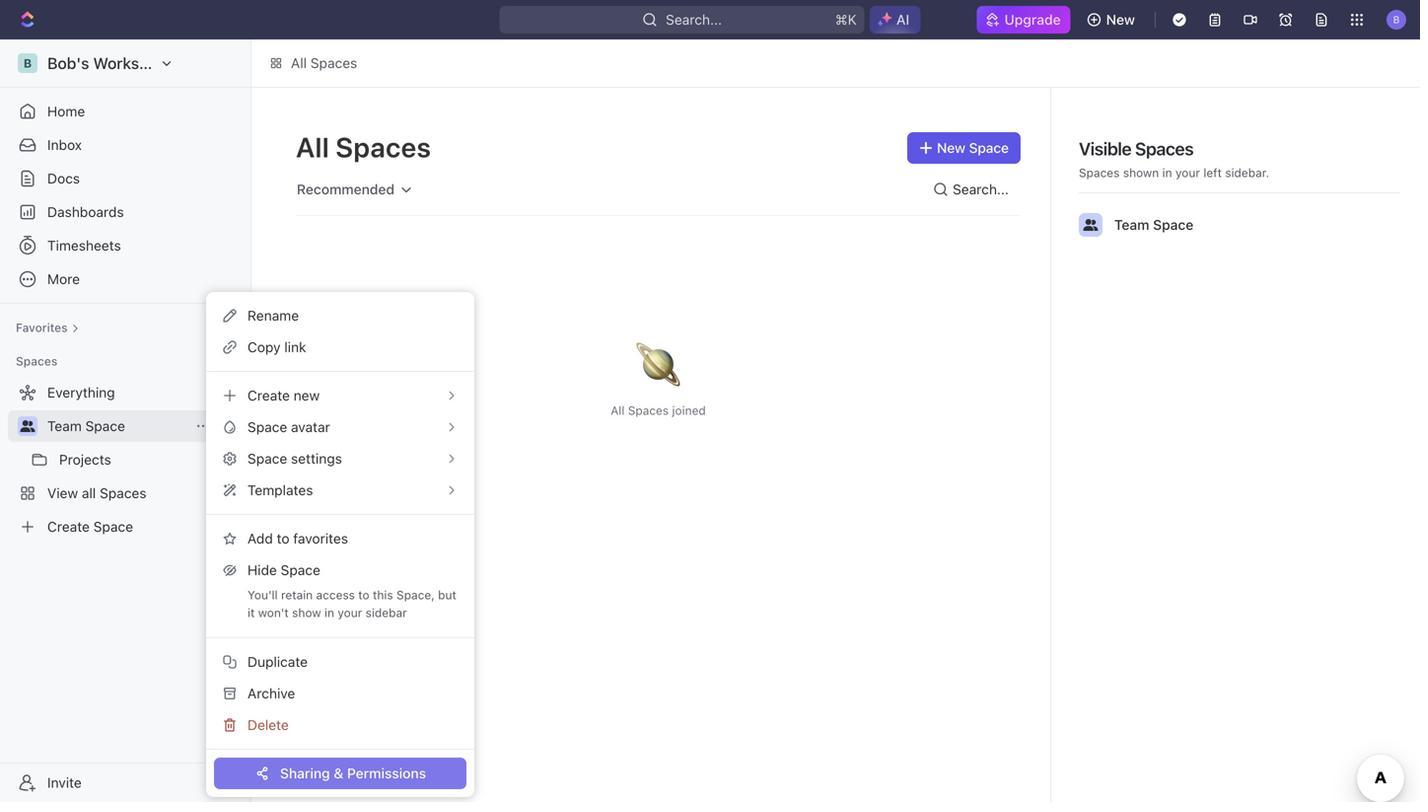 Task type: vqa. For each thing, say whether or not it's contained in the screenshot.
TYPES in the "Settings" element
no



Task type: locate. For each thing, give the bounding box(es) containing it.
0 vertical spatial new
[[1107, 11, 1136, 28]]

show
[[292, 606, 321, 620]]

new inside button
[[1107, 11, 1136, 28]]

0 horizontal spatial team space
[[47, 418, 125, 434]]

your down access
[[338, 606, 362, 620]]

upgrade
[[1005, 11, 1061, 28]]

team space
[[1115, 217, 1194, 233], [47, 418, 125, 434]]

templates link
[[214, 475, 467, 506]]

duplicate
[[248, 654, 308, 670]]

1 horizontal spatial team
[[1115, 217, 1150, 233]]

copy link
[[248, 339, 306, 355]]

0 vertical spatial your
[[1176, 166, 1201, 180]]

1 horizontal spatial team space
[[1115, 217, 1194, 233]]

favorites
[[16, 321, 68, 334]]

space inside button
[[969, 140, 1009, 156]]

search...
[[666, 11, 723, 28], [953, 181, 1009, 197]]

sharing
[[280, 765, 330, 781]]

to right add
[[277, 530, 290, 547]]

docs
[[47, 170, 80, 186]]

copy
[[248, 339, 281, 355]]

user group image left 'team space' link on the left bottom
[[20, 420, 35, 432]]

0 vertical spatial in
[[1163, 166, 1173, 180]]

1 vertical spatial to
[[358, 588, 370, 602]]

new
[[294, 387, 320, 404]]

1 horizontal spatial user group image
[[1084, 219, 1099, 231]]

1 vertical spatial user group image
[[20, 420, 35, 432]]

your
[[1176, 166, 1201, 180], [338, 606, 362, 620]]

in
[[1163, 166, 1173, 180], [325, 606, 334, 620]]

1 horizontal spatial in
[[1163, 166, 1173, 180]]

new right upgrade
[[1107, 11, 1136, 28]]

create
[[248, 387, 290, 404]]

1 vertical spatial team
[[47, 418, 82, 434]]

sharing & permissions link
[[214, 758, 467, 789]]

1 vertical spatial your
[[338, 606, 362, 620]]

0 horizontal spatial user group image
[[20, 420, 35, 432]]

0 vertical spatial team
[[1115, 217, 1150, 233]]

spaces
[[311, 55, 357, 71], [336, 131, 431, 163], [1136, 138, 1194, 159], [1079, 166, 1120, 180], [16, 354, 58, 368], [628, 404, 669, 417]]

team inside tree
[[47, 418, 82, 434]]

new space
[[937, 140, 1009, 156]]

copy link link
[[214, 332, 467, 363]]

docs link
[[8, 163, 243, 194]]

1 horizontal spatial new
[[1107, 11, 1136, 28]]

access
[[316, 588, 355, 602]]

you'll
[[248, 588, 278, 602]]

sidebar
[[366, 606, 407, 620]]

archive link
[[214, 678, 467, 709]]

inbox link
[[8, 129, 243, 161]]

1 horizontal spatial search...
[[953, 181, 1009, 197]]

0 horizontal spatial search...
[[666, 11, 723, 28]]

space settings button
[[214, 443, 467, 475]]

to
[[277, 530, 290, 547], [358, 588, 370, 602]]

in inside you'll retain access to this space, but it won't show in your sidebar
[[325, 606, 334, 620]]

all
[[291, 55, 307, 71], [296, 131, 330, 163], [611, 404, 625, 417]]

but
[[438, 588, 457, 602]]

0 horizontal spatial your
[[338, 606, 362, 620]]

0 horizontal spatial team
[[47, 418, 82, 434]]

2 vertical spatial all
[[611, 404, 625, 417]]

rename link
[[214, 300, 467, 332]]

in down access
[[325, 606, 334, 620]]

team
[[1115, 217, 1150, 233], [47, 418, 82, 434]]

user group image inside team space tree
[[20, 420, 35, 432]]

space inside tree
[[85, 418, 125, 434]]

0 vertical spatial all
[[291, 55, 307, 71]]

your inside visible spaces spaces shown in your left sidebar.
[[1176, 166, 1201, 180]]

0 horizontal spatial new
[[937, 140, 966, 156]]

1 vertical spatial search...
[[953, 181, 1009, 197]]

templates button
[[214, 475, 467, 506]]

0 horizontal spatial in
[[325, 606, 334, 620]]

search... inside button
[[953, 181, 1009, 197]]

hide space
[[248, 562, 321, 578]]

new up search... button
[[937, 140, 966, 156]]

user group image
[[1084, 219, 1099, 231], [20, 420, 35, 432]]

rename
[[248, 307, 299, 324]]

1 vertical spatial in
[[325, 606, 334, 620]]

delete
[[248, 717, 289, 733]]

new inside button
[[937, 140, 966, 156]]

joined
[[672, 404, 706, 417]]

team space inside tree
[[47, 418, 125, 434]]

in right shown
[[1163, 166, 1173, 180]]

all spaces
[[291, 55, 357, 71], [296, 131, 431, 163]]

1 horizontal spatial to
[[358, 588, 370, 602]]

1 vertical spatial team space
[[47, 418, 125, 434]]

favorites
[[293, 530, 348, 547]]

timesheets link
[[8, 230, 243, 261]]

sharing & permissions
[[280, 765, 426, 781]]

team space link
[[47, 410, 187, 442]]

space inside "dropdown button"
[[248, 450, 287, 467]]

retain
[[281, 588, 313, 602]]

to left this
[[358, 588, 370, 602]]

new
[[1107, 11, 1136, 28], [937, 140, 966, 156]]

you'll retain access to this space, but it won't show in your sidebar
[[248, 588, 457, 620]]

1 vertical spatial new
[[937, 140, 966, 156]]

home link
[[8, 96, 243, 127]]

create new link
[[214, 380, 467, 411]]

0 horizontal spatial to
[[277, 530, 290, 547]]

permissions
[[347, 765, 426, 781]]

invite
[[47, 775, 82, 791]]

space avatar link
[[214, 411, 467, 443]]

add to favorites link
[[214, 523, 467, 555]]

your left left
[[1176, 166, 1201, 180]]

upgrade link
[[977, 6, 1071, 34]]

sidebar navigation
[[0, 39, 252, 802]]

new for new
[[1107, 11, 1136, 28]]

1 horizontal spatial your
[[1176, 166, 1201, 180]]

space avatar
[[248, 419, 330, 435]]

user group image down visible
[[1084, 219, 1099, 231]]

space
[[969, 140, 1009, 156], [1154, 217, 1194, 233], [85, 418, 125, 434], [248, 419, 287, 435], [248, 450, 287, 467], [281, 562, 321, 578]]



Task type: describe. For each thing, give the bounding box(es) containing it.
spaces inside sidebar navigation
[[16, 354, 58, 368]]

create new button
[[214, 380, 467, 411]]

settings
[[291, 450, 342, 467]]

0 vertical spatial user group image
[[1084, 219, 1099, 231]]

in inside visible spaces spaces shown in your left sidebar.
[[1163, 166, 1173, 180]]

inbox
[[47, 137, 82, 153]]

favorites button
[[8, 316, 87, 339]]

duplicate link
[[214, 646, 467, 678]]

add to favorites
[[248, 530, 348, 547]]

space avatar button
[[214, 411, 467, 443]]

all spaces joined
[[611, 404, 706, 417]]

team space tree
[[8, 377, 243, 543]]

⌘k
[[836, 11, 857, 28]]

avatar
[[291, 419, 330, 435]]

0 vertical spatial team space
[[1115, 217, 1194, 233]]

space inside dropdown button
[[248, 419, 287, 435]]

create new
[[248, 387, 320, 404]]

dashboards link
[[8, 196, 243, 228]]

0 vertical spatial to
[[277, 530, 290, 547]]

archive
[[248, 685, 295, 702]]

visible
[[1079, 138, 1132, 159]]

add
[[248, 530, 273, 547]]

new button
[[1079, 4, 1147, 36]]

link
[[285, 339, 306, 355]]

space,
[[397, 588, 435, 602]]

this
[[373, 588, 393, 602]]

search... button
[[926, 174, 1021, 205]]

dashboards
[[47, 204, 124, 220]]

1 vertical spatial all spaces
[[296, 131, 431, 163]]

it
[[248, 606, 255, 620]]

templates
[[248, 482, 313, 498]]

left
[[1204, 166, 1222, 180]]

sidebar.
[[1226, 166, 1270, 180]]

1 vertical spatial all
[[296, 131, 330, 163]]

delete link
[[214, 709, 467, 741]]

visible spaces spaces shown in your left sidebar.
[[1079, 138, 1270, 180]]

&
[[334, 765, 344, 781]]

hide
[[248, 562, 277, 578]]

home
[[47, 103, 85, 119]]

new space button
[[908, 132, 1021, 164]]

0 vertical spatial all spaces
[[291, 55, 357, 71]]

to inside you'll retain access to this space, but it won't show in your sidebar
[[358, 588, 370, 602]]

0 vertical spatial search...
[[666, 11, 723, 28]]

space settings link
[[214, 443, 467, 475]]

shown
[[1124, 166, 1160, 180]]

timesheets
[[47, 237, 121, 254]]

your inside you'll retain access to this space, but it won't show in your sidebar
[[338, 606, 362, 620]]

space settings
[[248, 450, 342, 467]]

won't
[[258, 606, 289, 620]]

new for new space
[[937, 140, 966, 156]]



